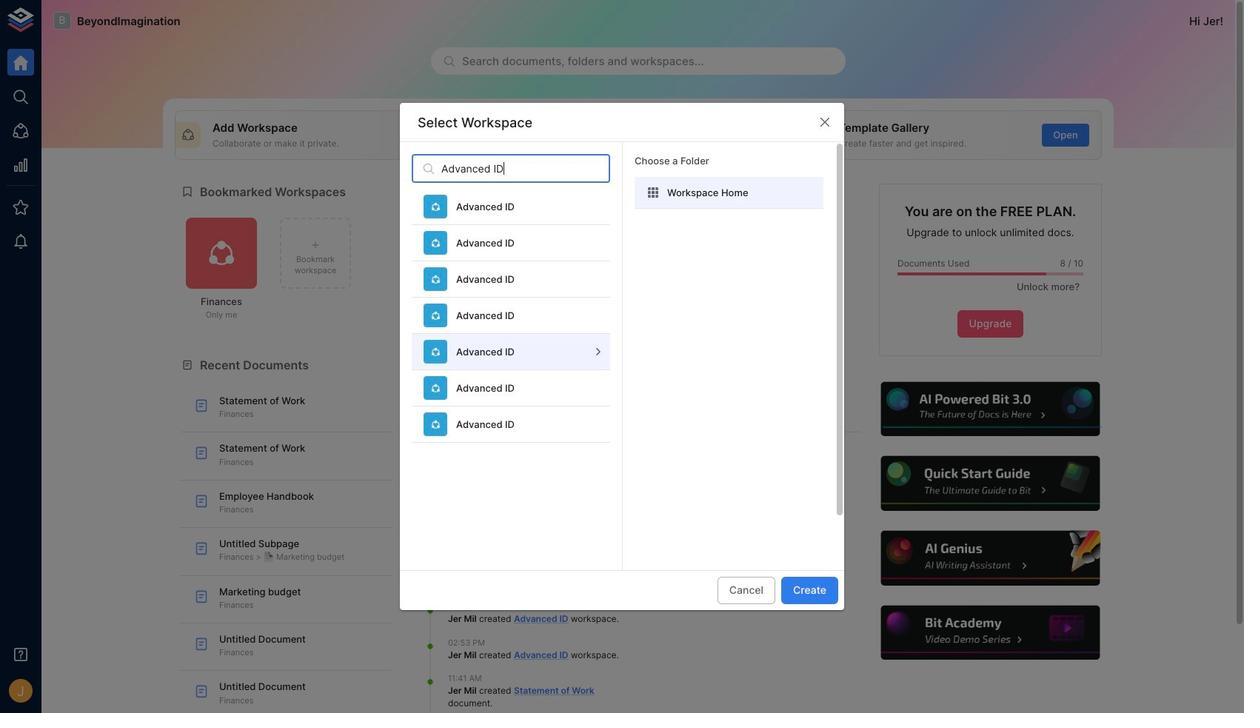 Task type: locate. For each thing, give the bounding box(es) containing it.
dialog
[[400, 103, 844, 619]]

1 help image from the top
[[879, 380, 1102, 438]]

help image
[[879, 380, 1102, 438], [879, 454, 1102, 513], [879, 529, 1102, 588], [879, 604, 1102, 662]]

4 help image from the top
[[879, 604, 1102, 662]]



Task type: vqa. For each thing, say whether or not it's contained in the screenshot.
the top Remove Bookmark icon
no



Task type: describe. For each thing, give the bounding box(es) containing it.
3 help image from the top
[[879, 529, 1102, 588]]

2 help image from the top
[[879, 454, 1102, 513]]

Search Workspaces... text field
[[441, 154, 610, 183]]



